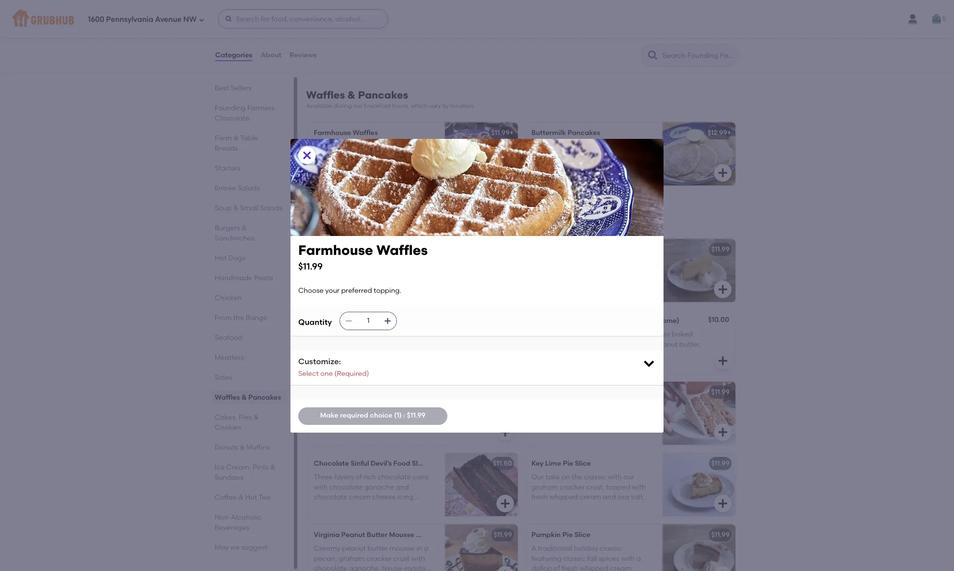 Task type: locate. For each thing, give the bounding box(es) containing it.
icing. down cake
[[397, 493, 415, 501]]

& down 'waffles & pancakes' tab at the left bottom of the page
[[254, 413, 259, 422]]

seafood tab
[[215, 333, 283, 343]]

1 horizontal spatial icing.
[[593, 412, 610, 420]]

shortbread.
[[589, 350, 628, 359], [372, 360, 410, 368], [372, 422, 410, 430]]

meatless
[[215, 354, 244, 362]]

icing.
[[593, 412, 610, 420], [397, 493, 415, 501]]

chip, right : at the left of the page
[[419, 412, 435, 420]]

to inside button
[[401, 402, 407, 410]]

0 horizontal spatial for
[[314, 412, 323, 420]]

shortbread. down 1/2 dozen cookies (warm or bake-at-home)
[[589, 350, 628, 359]]

four
[[532, 402, 546, 410]]

with inside 'served with our farmers upstate ny grade a maple syrup.  choose your preferred pancakes.'
[[556, 142, 570, 151]]

1 vertical spatial ice
[[337, 513, 347, 521]]

pies inside cakes, pies & cookies don't miss our scratch-made desserts! *not available on thanksgiving day
[[344, 206, 365, 218]]

0 horizontal spatial chocolate
[[215, 114, 250, 122]]

pie up traditional
[[563, 531, 573, 539]]

fresh inside a traditional holiday classic featuring classic fall spices with a dollop of fresh whipped cream
[[562, 565, 578, 571]]

available
[[432, 219, 463, 226]]

1 horizontal spatial churned
[[567, 422, 594, 430]]

or
[[389, 317, 396, 325], [619, 317, 626, 325], [664, 331, 670, 339], [334, 340, 341, 349], [581, 350, 588, 359], [363, 360, 370, 368], [446, 402, 453, 410], [363, 422, 370, 430]]

2 vertical spatial house-
[[382, 565, 405, 571]]

1 horizontal spatial vanilla
[[596, 422, 617, 430]]

slice up our take on the classic with our graham cracker crust, topped with fresh whipped cream and sea salt.
[[575, 460, 591, 468]]

on up key
[[532, 432, 540, 440]]

0 horizontal spatial and
[[396, 483, 409, 492]]

pasta
[[254, 274, 273, 282]]

1 horizontal spatial +
[[727, 129, 731, 137]]

a up featuring
[[532, 545, 536, 553]]

farmers down best sellers tab
[[247, 104, 274, 112]]

1 horizontal spatial side.
[[554, 432, 569, 440]]

cheese
[[567, 412, 591, 420], [372, 493, 396, 501]]

& inside cakes, pies & cookies
[[254, 413, 259, 422]]

dollop
[[532, 565, 552, 571]]

5 button
[[931, 10, 947, 28]]

now. for cookies
[[556, 340, 571, 349]]

customize:
[[298, 357, 341, 366]]

snickerdoodle, down the make
[[314, 422, 362, 430]]

& up made on the top left of page
[[368, 206, 376, 218]]

the right from
[[233, 314, 244, 322]]

cakes, inside cakes, pies & cookies
[[215, 413, 237, 422]]

preferred up input item quantity number field
[[341, 287, 372, 295]]

salads
[[238, 184, 260, 192], [260, 204, 282, 212]]

5
[[942, 15, 947, 23]]

choose down 'upstate'
[[605, 152, 630, 160]]

dough inside button
[[378, 402, 399, 410]]

farmers up syrup. on the right
[[584, 142, 611, 151]]

whipped for spices
[[580, 565, 609, 571]]

0 vertical spatial pies
[[344, 206, 365, 218]]

1 vertical spatial cracker
[[367, 555, 392, 563]]

pies for cakes, pies & cookies don't miss our scratch-made desserts! *not available on thanksgiving day
[[344, 206, 365, 218]]

ice
[[215, 464, 225, 472]]

cookies up desserts!
[[378, 206, 420, 218]]

1 vertical spatial topping.
[[374, 287, 401, 295]]

your down ny
[[632, 152, 646, 160]]

choose down farmhouse waffles
[[314, 142, 339, 151]]

chocolate
[[601, 340, 635, 349], [314, 350, 347, 359], [383, 412, 417, 420], [378, 473, 411, 482], [329, 483, 363, 492], [314, 493, 347, 501], [314, 565, 347, 571]]

cheese down ganache
[[372, 493, 396, 501]]

2 vertical spatial baked
[[454, 402, 475, 410]]

1 horizontal spatial pancakes
[[358, 89, 408, 101]]

0 vertical spatial butter,
[[679, 340, 701, 349]]

cracker inside our take on the classic with our graham cracker crust, topped with fresh whipped cream and sea salt.
[[560, 483, 585, 492]]

farmhouse inside the farmhouse waffles $11.99
[[298, 242, 373, 258]]

chip, for or
[[349, 350, 365, 359]]

handmade pasta
[[215, 274, 273, 282]]

0 vertical spatial classic
[[584, 473, 606, 482]]

waffles down sides
[[215, 394, 240, 402]]

chip, inside bake-at-home raw dough to take home or baked for you now. choose: chocolate chip, peanut butter, snickerdoodle, or shortbread. button
[[419, 412, 435, 420]]

1 vertical spatial graham
[[339, 555, 365, 563]]

cream inside our take on the classic with our graham cracker crust, topped with fresh whipped cream and sea salt.
[[580, 493, 601, 501]]

of left 'rich'
[[355, 473, 362, 482]]

farmhouse waffles $11.99
[[298, 242, 428, 272]]

1 horizontal spatial cracker
[[560, 483, 585, 492]]

0 horizontal spatial fresh
[[532, 493, 548, 501]]

devil's
[[371, 460, 392, 468]]

2 horizontal spatial chip,
[[636, 340, 652, 349]]

side. up key lime pie slice
[[554, 432, 569, 440]]

layers
[[334, 473, 354, 482]]

1 vertical spatial cheese
[[372, 493, 396, 501]]

during
[[334, 103, 352, 109]]

1 horizontal spatial now.
[[389, 340, 405, 349]]

best sellers tab
[[215, 83, 283, 93]]

cookies inside cakes, pies & cookies
[[215, 424, 241, 432]]

farmers inside 'served with our farmers upstate ny grade a maple syrup.  choose your preferred pancakes.'
[[584, 142, 611, 151]]

0 vertical spatial house-
[[544, 422, 567, 430]]

$11.99 +
[[491, 129, 514, 137]]

icing. down golden
[[593, 412, 610, 420]]

house-
[[544, 422, 567, 430], [366, 503, 389, 511], [382, 565, 405, 571]]

0 horizontal spatial dozen
[[314, 317, 335, 325]]

hours,
[[392, 103, 410, 109]]

shortbread. down dozen cookies (warm or bake-at-home)
[[372, 360, 410, 368]]

0 horizontal spatial graham
[[339, 555, 365, 563]]

butter
[[368, 545, 388, 553]]

0 horizontal spatial farmers
[[247, 104, 274, 112]]

1 vertical spatial of
[[554, 565, 560, 571]]

now. left choice
[[338, 412, 353, 420]]

cracker
[[560, 483, 585, 492], [367, 555, 392, 563]]

pancakes for waffles & pancakes available during our breakfast hours, which vary by location.
[[358, 89, 408, 101]]

1 horizontal spatial a
[[554, 152, 559, 160]]

ice cream, pints & sundaes tab
[[215, 463, 283, 483]]

choose: left '(1)'
[[355, 412, 382, 420]]

2 vertical spatial butter,
[[462, 412, 483, 420]]

whipped down fall
[[580, 565, 609, 571]]

a inside 'creamy peanut butter mousse in a pecan, graham cracker crust with chocolate ganache, house-roast'
[[424, 545, 428, 553]]

and inside four layers, with golden raisins and our cream cheese icing. served with our house-churned vanilla ice cream on the side.
[[633, 402, 646, 410]]

categories
[[215, 51, 253, 59]]

classic inside our take on the classic with our graham cracker crust, topped with fresh whipped cream and sea salt.
[[584, 473, 606, 482]]

our
[[353, 103, 363, 109], [571, 142, 582, 151], [336, 219, 346, 226], [532, 412, 542, 420], [532, 422, 542, 430], [624, 473, 634, 482], [354, 503, 365, 511]]

coffee & hot tea
[[215, 494, 271, 502]]

donuts
[[215, 444, 238, 452]]

cakes, down waffles & pancakes
[[215, 413, 237, 422]]

& up the during
[[348, 89, 356, 101]]

0 horizontal spatial pies
[[239, 413, 252, 422]]

avenue
[[155, 15, 182, 24]]

vanilla up virginia
[[314, 513, 335, 521]]

0 vertical spatial fresh
[[532, 493, 548, 501]]

2 vertical spatial on
[[372, 513, 380, 521]]

0 horizontal spatial ice
[[337, 513, 347, 521]]

farm & table breads tab
[[215, 133, 283, 154]]

2 horizontal spatial on
[[562, 473, 570, 482]]

classic up 'crust,' at the bottom right of the page
[[584, 473, 606, 482]]

svg image
[[931, 13, 942, 25], [199, 17, 204, 23], [301, 149, 313, 161], [384, 317, 392, 325], [642, 356, 656, 370], [499, 427, 511, 438], [717, 427, 729, 438], [499, 498, 511, 510], [717, 570, 729, 571]]

served inside three layers of rich chocolate cake with chocolate ganache and chocolate cream cheese icing. served with our house-churned vanilla ice cream on the side.
[[314, 503, 337, 511]]

0 horizontal spatial choose:
[[355, 412, 382, 420]]

house- inside four layers, with golden raisins and our cream cheese icing. served with our house-churned vanilla ice cream on the side.
[[544, 422, 567, 430]]

baked for dozen cookies (warm or bake-at-home)
[[343, 340, 364, 349]]

peanut
[[654, 340, 678, 349], [367, 350, 390, 359], [436, 412, 460, 420], [342, 545, 366, 553]]

topping. down hours,
[[389, 142, 417, 151]]

chocolate sinful devil's food slice image
[[445, 453, 518, 517]]

icing. inside three layers of rich chocolate cake with chocolate ganache and chocolate cream cheese icing. served with our house-churned vanilla ice cream on the side.
[[397, 493, 415, 501]]

slice
[[400, 245, 416, 254], [412, 460, 428, 468], [575, 460, 591, 468], [428, 531, 444, 539], [575, 531, 591, 539]]

your up the 'quantity'
[[325, 287, 340, 295]]

0 horizontal spatial your
[[325, 287, 340, 295]]

side. inside three layers of rich chocolate cake with chocolate ganache and chocolate cream cheese icing. served with our house-churned vanilla ice cream on the side.
[[394, 513, 409, 521]]

waffles & pancakes tab
[[215, 393, 283, 403]]

1 horizontal spatial home)
[[657, 317, 679, 325]]

pancakes up the breakfast
[[358, 89, 408, 101]]

& right soup
[[233, 204, 238, 212]]

1 vertical spatial farmhouse
[[298, 242, 373, 258]]

0 horizontal spatial on
[[372, 513, 380, 521]]

svg image for pumpkin spice cheesecake slice image
[[717, 284, 729, 295]]

1 horizontal spatial a
[[637, 555, 641, 563]]

our inside our take on the classic with our graham cracker crust, topped with fresh whipped cream and sea salt.
[[624, 473, 634, 482]]

whipped inside a traditional holiday classic featuring classic fall spices with a dollop of fresh whipped cream
[[580, 565, 609, 571]]

1 vertical spatial a
[[637, 555, 641, 563]]

1 vertical spatial baked
[[343, 340, 364, 349]]

our inside three layers of rich chocolate cake with chocolate ganache and chocolate cream cheese icing. served with our house-churned vanilla ice cream on the side.
[[354, 503, 365, 511]]

made
[[371, 219, 388, 226]]

& up sandwiches
[[242, 224, 247, 232]]

dough for (warm
[[595, 331, 617, 339]]

& right the farro
[[375, 12, 380, 20]]

cookies right the 'quantity'
[[336, 317, 363, 325]]

now.
[[389, 340, 405, 349], [556, 340, 571, 349], [338, 412, 353, 420]]

2 horizontal spatial butter,
[[679, 340, 701, 349]]

raw up make required choice (1) : $11.99
[[364, 402, 376, 410]]

fresh for take
[[532, 493, 548, 501]]

+ for $11.99
[[510, 129, 514, 137]]

classic down the 'holiday' on the right of the page
[[563, 555, 586, 563]]

0 horizontal spatial (warm
[[365, 317, 388, 325]]

$11.99 inside the farmhouse waffles $11.99
[[298, 261, 323, 272]]

now. down 1/2 dozen cookies (warm or bake-at-home)
[[556, 340, 571, 349]]

0 vertical spatial snickerdoodle,
[[532, 350, 579, 359]]

for for cookies
[[365, 340, 374, 349]]

golden
[[586, 402, 609, 410]]

0 horizontal spatial whipped
[[549, 493, 578, 501]]

cakes, up miss
[[306, 206, 341, 218]]

0 horizontal spatial cakes,
[[215, 413, 237, 422]]

pecan,
[[314, 555, 337, 563]]

cracker inside 'creamy peanut butter mousse in a pecan, graham cracker crust with chocolate ganache, house-roast'
[[367, 555, 392, 563]]

0 horizontal spatial icing.
[[397, 493, 415, 501]]

scratch-
[[347, 219, 371, 226]]

chocolate inside 'creamy peanut butter mousse in a pecan, graham cracker crust with chocolate ganache, house-roast'
[[314, 565, 347, 571]]

farmhouse down the during
[[314, 129, 351, 137]]

farmhouse down miss
[[298, 242, 373, 258]]

0 vertical spatial salads
[[238, 184, 260, 192]]

snickerdoodle,
[[532, 350, 579, 359], [314, 360, 362, 368], [314, 422, 362, 430]]

svg image
[[225, 15, 233, 23], [717, 50, 729, 62], [499, 167, 511, 179], [717, 167, 729, 179], [717, 284, 729, 295], [345, 317, 353, 325], [717, 355, 729, 367], [717, 498, 729, 510], [499, 570, 511, 571]]

1 vertical spatial whipped
[[580, 565, 609, 571]]

hot left the dogs
[[215, 254, 227, 262]]

handmade
[[215, 274, 253, 282]]

vanilla bean cheesecake slice
[[314, 245, 416, 254]]

1 horizontal spatial dozen
[[543, 317, 564, 325]]

churned down golden
[[567, 422, 594, 430]]

0 vertical spatial your
[[341, 142, 355, 151]]

2 horizontal spatial choose:
[[573, 340, 600, 349]]

peanut inside button
[[436, 412, 460, 420]]

0 horizontal spatial churned
[[389, 503, 417, 511]]

1600
[[88, 15, 104, 24]]

house- inside 'creamy peanut butter mousse in a pecan, graham cracker crust with chocolate ganache, house-roast'
[[382, 565, 405, 571]]

1 horizontal spatial fresh
[[562, 565, 578, 571]]

& inside cakes, pies & cookies don't miss our scratch-made desserts! *not available on thanksgiving day
[[368, 206, 376, 218]]

0 horizontal spatial hot
[[215, 254, 227, 262]]

the inside our take on the classic with our graham cracker crust, topped with fresh whipped cream and sea salt.
[[572, 473, 583, 482]]

1 vertical spatial pies
[[239, 413, 252, 422]]

pints
[[253, 464, 269, 472]]

the up 'lime'
[[542, 432, 552, 440]]

on
[[464, 219, 474, 226]]

0 horizontal spatial butter,
[[392, 350, 414, 359]]

vanilla inside four layers, with golden raisins and our cream cheese icing. served with our house-churned vanilla ice cream on the side.
[[596, 422, 617, 430]]

pumpkin spice cheesecake slice image
[[663, 239, 736, 302]]

1 (warm from the left
[[365, 317, 388, 325]]

house- down layers,
[[544, 422, 567, 430]]

of inside three layers of rich chocolate cake with chocolate ganache and chocolate cream cheese icing. served with our house-churned vanilla ice cream on the side.
[[355, 473, 362, 482]]

of inside a traditional holiday classic featuring classic fall spices with a dollop of fresh whipped cream
[[554, 565, 560, 571]]

sinful
[[351, 460, 369, 468]]

1 vertical spatial salads
[[260, 204, 282, 212]]

dough up choice
[[378, 402, 399, 410]]

for left 'required'
[[314, 412, 323, 420]]

1 home) from the left
[[427, 317, 450, 325]]

breakfast
[[364, 103, 391, 109]]

0 vertical spatial ice
[[619, 422, 629, 430]]

founding farmers chocolate tab
[[215, 103, 283, 123]]

preferred
[[357, 142, 388, 151], [532, 162, 562, 170], [341, 287, 372, 295]]

and right raisins
[[633, 402, 646, 410]]

& right donuts
[[240, 444, 245, 452]]

pancakes down the sides tab
[[248, 394, 281, 402]]

0 vertical spatial side.
[[554, 432, 569, 440]]

pies inside cakes, pies & cookies
[[239, 413, 252, 422]]

waffles inside the farmhouse waffles $11.99
[[376, 242, 428, 258]]

take down 'lime'
[[546, 473, 560, 482]]

1 vertical spatial icing.
[[397, 493, 415, 501]]

to down 1/2 dozen cookies (warm or bake-at-home)
[[618, 331, 625, 339]]

cracker down butter
[[367, 555, 392, 563]]

cakes, pies & cookies tab
[[215, 413, 283, 433]]

farm
[[215, 134, 232, 142]]

cracker for house-
[[367, 555, 392, 563]]

0 horizontal spatial cracker
[[367, 555, 392, 563]]

at- inside button
[[333, 402, 343, 410]]

choose: for (warm
[[573, 340, 600, 349]]

2 + from the left
[[727, 129, 731, 137]]

0 horizontal spatial chip,
[[349, 350, 365, 359]]

choose
[[314, 142, 339, 151], [605, 152, 630, 160], [298, 287, 324, 295]]

one
[[320, 370, 333, 378]]

& inside waffles & pancakes available during our breakfast hours, which vary by location.
[[348, 89, 356, 101]]

at-
[[417, 317, 427, 325], [647, 317, 657, 325], [333, 331, 343, 339], [551, 331, 561, 339], [333, 402, 343, 410]]

creamy peanut butter mousse in a pecan, graham cracker crust with chocolate ganache, house-roast
[[314, 545, 434, 571]]

and inside three layers of rich chocolate cake with chocolate ganache and chocolate cream cheese icing. served with our house-churned vanilla ice cream on the side.
[[396, 483, 409, 492]]

to down dozen cookies (warm or bake-at-home)
[[401, 331, 407, 339]]

for
[[365, 340, 374, 349], [532, 340, 541, 349], [314, 412, 323, 420]]

graham up ganache,
[[339, 555, 365, 563]]

whipped
[[549, 493, 578, 501], [580, 565, 609, 571]]

& right farm
[[234, 134, 239, 142]]

farmers
[[247, 104, 274, 112], [584, 142, 611, 151]]

in
[[417, 545, 422, 553]]

roasted autumn vegetables image
[[663, 6, 736, 69]]

for down 1/2 on the right bottom of page
[[532, 340, 541, 349]]

churned up "mousse"
[[389, 503, 417, 511]]

classic up spices
[[600, 545, 622, 553]]

to
[[401, 331, 407, 339], [618, 331, 625, 339], [401, 402, 407, 410]]

handmade pasta tab
[[215, 273, 283, 283]]

1 vertical spatial a
[[532, 545, 536, 553]]

choose: down dozen cookies (warm or bake-at-home)
[[406, 340, 433, 349]]

preferred down grade
[[532, 162, 562, 170]]

1 vertical spatial and
[[396, 483, 409, 492]]

a right spices
[[637, 555, 641, 563]]

$11.99
[[491, 129, 510, 137], [711, 245, 730, 254], [298, 261, 323, 272], [711, 388, 730, 397], [407, 412, 425, 420], [711, 460, 730, 468], [494, 531, 512, 539], [711, 531, 730, 539]]

slice inside button
[[400, 245, 416, 254]]

with inside 'creamy peanut butter mousse in a pecan, graham cracker crust with chocolate ganache, house-roast'
[[411, 555, 425, 563]]

you for (warm
[[376, 340, 388, 349]]

preferred inside 'served with our farmers upstate ny grade a maple syrup.  choose your preferred pancakes.'
[[532, 162, 562, 170]]

graham for fresh
[[532, 483, 558, 492]]

farmhouse
[[314, 129, 351, 137], [298, 242, 373, 258]]

slice right "mousse"
[[428, 531, 444, 539]]

cookies up donuts
[[215, 424, 241, 432]]

2 horizontal spatial baked
[[672, 331, 693, 339]]

1 vertical spatial your
[[632, 152, 646, 160]]

0 horizontal spatial a
[[424, 545, 428, 553]]

0 horizontal spatial cheese
[[372, 493, 396, 501]]

salads right "small"
[[260, 204, 282, 212]]

pancakes inside waffles & pancakes available during our breakfast hours, which vary by location.
[[358, 89, 408, 101]]

1 vertical spatial shortbread.
[[372, 360, 410, 368]]

raw for cookies
[[581, 331, 594, 339]]

cakes, for cakes, pies & cookies
[[215, 413, 237, 422]]

carrot cake slice image
[[663, 382, 736, 445]]

creamy
[[314, 545, 340, 553]]

1 horizontal spatial (warm
[[595, 317, 617, 325]]

may
[[215, 544, 229, 552]]

farmers inside 'founding farmers chocolate'
[[247, 104, 274, 112]]

snickerdoodle, up one
[[314, 360, 362, 368]]

cream inside a traditional holiday classic featuring classic fall spices with a dollop of fresh whipped cream
[[610, 565, 632, 571]]

2 vertical spatial snickerdoodle,
[[314, 422, 362, 430]]

1 vertical spatial vanilla
[[314, 513, 335, 521]]

whipped down key lime pie slice
[[549, 493, 578, 501]]

0 vertical spatial vanilla
[[596, 422, 617, 430]]

pancakes for waffles & pancakes
[[248, 394, 281, 402]]

2 horizontal spatial now.
[[556, 340, 571, 349]]

starters
[[215, 164, 241, 172]]

from the range
[[215, 314, 267, 322]]

sides
[[215, 374, 232, 382]]

chip, down 1/2 dozen cookies (warm or bake-at-home)
[[636, 340, 652, 349]]

snickerdoodle, inside button
[[314, 422, 362, 430]]

cakes,
[[306, 206, 341, 218], [215, 413, 237, 422]]

on down key lime pie slice
[[562, 473, 570, 482]]

chip, for (warm
[[636, 340, 652, 349]]

1 + from the left
[[510, 129, 514, 137]]

0 vertical spatial cakes,
[[306, 206, 341, 218]]

fresh inside our take on the classic with our graham cracker crust, topped with fresh whipped cream and sea salt.
[[532, 493, 548, 501]]

cheese down golden
[[567, 412, 591, 420]]

a right in
[[424, 545, 428, 553]]

pancakes inside tab
[[248, 394, 281, 402]]

& inside donuts & muffins tab
[[240, 444, 245, 452]]

shortbread. down '(1)'
[[372, 422, 410, 430]]

your down farmhouse waffles
[[341, 142, 355, 151]]

chocolate up three
[[314, 460, 349, 468]]

1 horizontal spatial farmers
[[584, 142, 611, 151]]

farro
[[355, 12, 373, 20]]

cream
[[544, 412, 566, 420], [630, 422, 652, 430], [349, 493, 371, 501], [580, 493, 601, 501], [348, 513, 370, 521], [610, 565, 632, 571]]

pancakes up 'served with our farmers upstate ny grade a maple syrup.  choose your preferred pancakes.'
[[568, 129, 600, 137]]

1 vertical spatial side.
[[394, 513, 409, 521]]

the inside four layers, with golden raisins and our cream cheese icing. served with our house-churned vanilla ice cream on the side.
[[542, 432, 552, 440]]

holiday
[[574, 545, 598, 553]]

hot inside 'tab'
[[215, 254, 227, 262]]

quinoa
[[381, 12, 406, 20]]

dough down dozen cookies (warm or bake-at-home)
[[378, 331, 399, 339]]

cakes, inside cakes, pies & cookies don't miss our scratch-made desserts! *not available on thanksgiving day
[[306, 206, 341, 218]]

1 horizontal spatial baked
[[454, 402, 475, 410]]

layers,
[[548, 402, 569, 410]]

0 vertical spatial topping.
[[389, 142, 417, 151]]

donuts & muffins
[[215, 444, 270, 452]]

side. up "mousse"
[[394, 513, 409, 521]]

2 vertical spatial shortbread.
[[372, 422, 410, 430]]

dough down 1/2 dozen cookies (warm or bake-at-home)
[[595, 331, 617, 339]]

& right coffee
[[239, 494, 244, 502]]

0 horizontal spatial you
[[324, 412, 336, 420]]

cauliflower, farro & quinoa image
[[445, 6, 518, 69]]

cracker left 'crust,' at the bottom right of the page
[[560, 483, 585, 492]]

1 vertical spatial churned
[[389, 503, 417, 511]]

farmhouse waffles image
[[445, 122, 518, 185]]

0 vertical spatial farmhouse
[[314, 129, 351, 137]]

topping. up dozen cookies (warm or bake-at-home)
[[374, 287, 401, 295]]

0 horizontal spatial a
[[532, 545, 536, 553]]

about button
[[260, 38, 282, 73]]

and
[[633, 402, 646, 410], [396, 483, 409, 492], [603, 493, 616, 501]]

1 vertical spatial cakes,
[[215, 413, 237, 422]]

dough
[[378, 331, 399, 339], [595, 331, 617, 339], [378, 402, 399, 410]]

cream down layers,
[[544, 412, 566, 420]]

and inside our take on the classic with our graham cracker crust, topped with fresh whipped cream and sea salt.
[[603, 493, 616, 501]]

served up grade
[[532, 142, 554, 151]]

0 vertical spatial chip,
[[636, 340, 652, 349]]

raw down input item quantity number field
[[364, 331, 376, 339]]

rich
[[364, 473, 376, 482]]

$11.50
[[493, 460, 512, 468]]

now. for (warm
[[389, 340, 405, 349]]

chip, up (required) on the left of page
[[349, 350, 365, 359]]

0 vertical spatial choose your preferred topping.
[[314, 142, 417, 151]]

churned inside three layers of rich chocolate cake with chocolate ganache and chocolate cream cheese icing. served with our house-churned vanilla ice cream on the side.
[[389, 503, 417, 511]]

+
[[510, 129, 514, 137], [727, 129, 731, 137]]

cream down 'crust,' at the bottom right of the page
[[580, 493, 601, 501]]

2 horizontal spatial for
[[532, 340, 541, 349]]

0 vertical spatial cheese
[[567, 412, 591, 420]]

peanut
[[341, 531, 365, 539]]

dozen cookies (warm or bake-at-home) image
[[445, 311, 518, 374]]

waffles up available
[[306, 89, 345, 101]]

table
[[240, 134, 258, 142]]

bake-at-home raw dough to take home or baked for you now. choose: chocolate chip, peanut butter, snickerdoodle, or shortbread. for or
[[314, 331, 433, 368]]

vanilla bean cheesecake slice image
[[445, 239, 518, 302]]

virginia peanut butter mousse pie slice image
[[445, 525, 518, 571]]

2 vertical spatial chip,
[[419, 412, 435, 420]]

for down input item quantity number field
[[365, 340, 374, 349]]

choose your preferred topping. up input item quantity number field
[[298, 287, 401, 295]]

ice
[[619, 422, 629, 430], [337, 513, 347, 521]]

1 horizontal spatial served
[[532, 142, 554, 151]]

key lime pie slice image
[[663, 453, 736, 517]]

with
[[556, 142, 570, 151], [571, 402, 584, 410], [636, 412, 650, 420], [608, 473, 622, 482], [314, 483, 328, 492], [632, 483, 646, 492], [338, 503, 352, 511], [411, 555, 425, 563], [621, 555, 635, 563]]

1 horizontal spatial chip,
[[419, 412, 435, 420]]

ice up peanut
[[337, 513, 347, 521]]

salads inside 'soup & small salads' tab
[[260, 204, 282, 212]]

svg image inside the 5 button
[[931, 13, 942, 25]]

graham inside our take on the classic with our graham cracker crust, topped with fresh whipped cream and sea salt.
[[532, 483, 558, 492]]

svg image inside main navigation navigation
[[225, 15, 233, 23]]

2 horizontal spatial and
[[633, 402, 646, 410]]

1 vertical spatial served
[[612, 412, 635, 420]]

1 vertical spatial hot
[[245, 494, 257, 502]]

raw down 1/2 dozen cookies (warm or bake-at-home)
[[581, 331, 594, 339]]

churned
[[567, 422, 594, 430], [389, 503, 417, 511]]

graham for ganache,
[[339, 555, 365, 563]]

dough for or
[[378, 331, 399, 339]]



Task type: vqa. For each thing, say whether or not it's contained in the screenshot.
Trophy icon
no



Task type: describe. For each thing, give the bounding box(es) containing it.
buttermilk pancakes
[[532, 129, 600, 137]]

day
[[521, 219, 533, 226]]

shortbread. for or
[[372, 360, 410, 368]]

mousse
[[389, 545, 415, 553]]

bake- inside button
[[314, 402, 333, 410]]

our inside waffles & pancakes available during our breakfast hours, which vary by location.
[[353, 103, 363, 109]]

on inside four layers, with golden raisins and our cream cheese icing. served with our house-churned vanilla ice cream on the side.
[[532, 432, 540, 440]]

1 dozen from the left
[[314, 317, 335, 325]]

key lime pie slice
[[532, 460, 591, 468]]

now. inside bake-at-home raw dough to take home or baked for you now. choose: chocolate chip, peanut butter, snickerdoodle, or shortbread. button
[[338, 412, 353, 420]]

small
[[240, 204, 258, 212]]

& inside coffee & hot tea tab
[[239, 494, 244, 502]]

take inside button
[[409, 402, 424, 410]]

pies for cakes, pies & cookies
[[239, 413, 252, 422]]

on inside three layers of rich chocolate cake with chocolate ganache and chocolate cream cheese icing. served with our house-churned vanilla ice cream on the side.
[[372, 513, 380, 521]]

vanilla inside three layers of rich chocolate cake with chocolate ganache and chocolate cream cheese icing. served with our house-churned vanilla ice cream on the side.
[[314, 513, 335, 521]]

cheesecake
[[357, 245, 399, 254]]

a inside a traditional holiday classic featuring classic fall spices with a dollop of fresh whipped cream
[[637, 555, 641, 563]]

& inside ice cream, pints & sundaes
[[270, 464, 275, 472]]

0 vertical spatial preferred
[[357, 142, 388, 151]]

$12.99
[[708, 129, 727, 137]]

the inside tab
[[233, 314, 244, 322]]

waffles inside tab
[[215, 394, 240, 402]]

for for dozen
[[532, 340, 541, 349]]

baked inside button
[[454, 402, 475, 410]]

house- for layers,
[[544, 422, 567, 430]]

chocolate inside button
[[383, 412, 417, 420]]

burgers
[[215, 224, 240, 232]]

bake-at-home raw dough to take home or baked for you now. choose: chocolate chip, peanut butter, snickerdoodle, or shortbread. for (warm
[[532, 331, 701, 359]]

ice cream, pints & sundaes
[[215, 464, 275, 482]]

choose inside 'served with our farmers upstate ny grade a maple syrup.  choose your preferred pancakes.'
[[605, 152, 630, 160]]

whipped for graham
[[549, 493, 578, 501]]

soup & small salads tab
[[215, 203, 283, 213]]

2 (warm from the left
[[595, 317, 617, 325]]

about
[[261, 51, 281, 59]]

& inside 'soup & small salads' tab
[[233, 204, 238, 212]]

slice up the 'holiday' on the right of the page
[[575, 531, 591, 539]]

cracker for whipped
[[560, 483, 585, 492]]

pennsylvania
[[106, 15, 153, 24]]

raisins
[[611, 402, 631, 410]]

svg image for key lime pie slice image
[[717, 498, 729, 510]]

you inside button
[[324, 412, 336, 420]]

we
[[230, 544, 240, 552]]

a inside a traditional holiday classic featuring classic fall spices with a dollop of fresh whipped cream
[[532, 545, 536, 553]]

donuts & muffins tab
[[215, 443, 283, 453]]

2 vertical spatial preferred
[[341, 287, 372, 295]]

bean
[[338, 245, 356, 254]]

make required choice (1) : $11.99
[[320, 412, 425, 420]]

mousse
[[389, 531, 414, 539]]

vanilla
[[314, 245, 337, 254]]

alcoholic
[[231, 514, 262, 522]]

farmhouse waffles
[[314, 129, 378, 137]]

icing. inside four layers, with golden raisins and our cream cheese icing. served with our house-churned vanilla ice cream on the side.
[[593, 412, 610, 420]]

2 dozen from the left
[[543, 317, 564, 325]]

best
[[215, 84, 229, 92]]

waffles inside waffles & pancakes available during our breakfast hours, which vary by location.
[[306, 89, 345, 101]]

2 vertical spatial classic
[[563, 555, 586, 563]]

from
[[215, 314, 232, 322]]

:
[[404, 412, 405, 420]]

choice
[[370, 412, 392, 420]]

quantity
[[298, 318, 332, 327]]

(required)
[[335, 370, 369, 378]]

raw for (warm
[[364, 331, 376, 339]]

take down 1/2 dozen cookies (warm or bake-at-home)
[[627, 331, 641, 339]]

shortbread. for (warm
[[589, 350, 628, 359]]

churned inside four layers, with golden raisins and our cream cheese icing. served with our house-churned vanilla ice cream on the side.
[[567, 422, 594, 430]]

cream down raisins
[[630, 422, 652, 430]]

main navigation navigation
[[0, 0, 954, 38]]

pumpkin pie slice
[[532, 531, 591, 539]]

by
[[442, 103, 449, 109]]

$11.99 button
[[526, 239, 736, 302]]

house- for peanut
[[382, 565, 405, 571]]

cookies inside cakes, pies & cookies don't miss our scratch-made desserts! *not available on thanksgiving day
[[378, 206, 420, 218]]

non-alcoholic beverages
[[215, 514, 262, 532]]

waffles down the breakfast
[[353, 129, 378, 137]]

& inside 'waffles & pancakes' tab
[[242, 394, 247, 402]]

served inside 'served with our farmers upstate ny grade a maple syrup.  choose your preferred pancakes.'
[[532, 142, 554, 151]]

baked for 1/2 dozen cookies (warm or bake-at-home)
[[672, 331, 693, 339]]

lime
[[545, 460, 561, 468]]

buttermilk pancakes image
[[663, 122, 736, 185]]

Search Founding Farmers DC search field
[[662, 51, 736, 60]]

$12.99 +
[[708, 129, 731, 137]]

shortbread. inside button
[[372, 422, 410, 430]]

ganache
[[364, 483, 394, 492]]

to for bake-
[[401, 331, 407, 339]]

waffles & pancakes available during our breakfast hours, which vary by location.
[[306, 89, 475, 109]]

pie right 'lime'
[[563, 460, 573, 468]]

hot dogs
[[215, 254, 245, 262]]

butter, for at-
[[679, 340, 701, 349]]

featuring
[[532, 555, 562, 563]]

to for or
[[618, 331, 625, 339]]

hot inside tab
[[245, 494, 257, 502]]

1/2
[[532, 317, 542, 325]]

1600 pennsylvania avenue nw
[[88, 15, 197, 24]]

farmhouse for farmhouse waffles
[[314, 129, 351, 137]]

three layers of rich chocolate cake with chocolate ganache and chocolate cream cheese icing. served with our house-churned vanilla ice cream on the side.
[[314, 473, 429, 521]]

cheese inside three layers of rich chocolate cake with chocolate ganache and chocolate cream cheese icing. served with our house-churned vanilla ice cream on the side.
[[372, 493, 396, 501]]

& inside burgers & sandwiches
[[242, 224, 247, 232]]

traditional
[[538, 545, 572, 553]]

with inside a traditional holiday classic featuring classic fall spices with a dollop of fresh whipped cream
[[621, 555, 635, 563]]

svg image for roasted autumn vegetables image
[[717, 50, 729, 62]]

search icon image
[[647, 50, 659, 61]]

entrée
[[215, 184, 236, 192]]

entrée salads tab
[[215, 183, 283, 193]]

suggest
[[241, 544, 267, 552]]

pumpkin
[[532, 531, 561, 539]]

svg image for farmhouse waffles image
[[499, 167, 511, 179]]

coffee
[[215, 494, 237, 502]]

from the range tab
[[215, 313, 283, 323]]

& inside the farm & table breads
[[234, 134, 239, 142]]

Input item quantity number field
[[358, 312, 379, 330]]

take down dozen cookies (warm or bake-at-home)
[[409, 331, 424, 339]]

choose: inside bake-at-home raw dough to take home or baked for you now. choose: chocolate chip, peanut butter, snickerdoodle, or shortbread. button
[[355, 412, 382, 420]]

cream down ganache
[[349, 493, 371, 501]]

vanilla bean cheesecake slice button
[[308, 239, 518, 302]]

key
[[532, 460, 544, 468]]

$10.00
[[708, 316, 729, 324]]

chocolate inside 'founding farmers chocolate'
[[215, 114, 250, 122]]

butter, inside bake-at-home raw dough to take home or baked for you now. choose: chocolate chip, peanut butter, snickerdoodle, or shortbread. button
[[462, 412, 483, 420]]

sea
[[618, 493, 629, 501]]

salt.
[[631, 493, 645, 501]]

farmhouse for farmhouse waffles $11.99
[[298, 242, 373, 258]]

butter, for home)
[[392, 350, 414, 359]]

may we suggest
[[215, 544, 267, 552]]

our take on the classic with our graham cracker crust, topped with fresh whipped cream and sea salt.
[[532, 473, 646, 501]]

2 vertical spatial choose
[[298, 287, 324, 295]]

ice inside four layers, with golden raisins and our cream cheese icing. served with our house-churned vanilla ice cream on the side.
[[619, 422, 629, 430]]

sundaes
[[215, 474, 243, 482]]

starters tab
[[215, 163, 283, 173]]

1 horizontal spatial your
[[341, 142, 355, 151]]

our inside cakes, pies & cookies don't miss our scratch-made desserts! *not available on thanksgiving day
[[336, 219, 346, 226]]

bake-at-home raw dough to take home or baked for you now. choose: chocolate chip, peanut butter, snickerdoodle, or shortbread. inside button
[[314, 402, 483, 430]]

svg image for the buttermilk pancakes image
[[717, 167, 729, 179]]

burgers & sandwiches tab
[[215, 223, 283, 243]]

hot dogs tab
[[215, 253, 283, 263]]

non-alcoholic beverages tab
[[215, 513, 283, 533]]

(1)
[[394, 412, 402, 420]]

entrée salads
[[215, 184, 260, 192]]

sides tab
[[215, 373, 283, 383]]

$11.99 inside button
[[711, 245, 730, 254]]

make
[[320, 412, 338, 420]]

reviews
[[290, 51, 317, 59]]

take inside our take on the classic with our graham cracker crust, topped with fresh whipped cream and sea salt.
[[546, 473, 560, 482]]

cakes, pies & cookies don't miss our scratch-made desserts! *not available on thanksgiving day
[[306, 206, 533, 226]]

snickerdoodle, for cookies
[[314, 360, 362, 368]]

on inside our take on the classic with our graham cracker crust, topped with fresh whipped cream and sea salt.
[[562, 473, 570, 482]]

reviews button
[[289, 38, 317, 73]]

served inside four layers, with golden raisins and our cream cheese icing. served with our house-churned vanilla ice cream on the side.
[[612, 412, 635, 420]]

pumpkin pie slice image
[[663, 525, 736, 571]]

& inside cauliflower, farro & quinoa button
[[375, 12, 380, 20]]

upstate
[[613, 142, 638, 151]]

the inside three layers of rich chocolate cake with chocolate ganache and chocolate cream cheese icing. served with our house-churned vanilla ice cream on the side.
[[382, 513, 392, 521]]

2 vertical spatial your
[[325, 287, 340, 295]]

raw inside button
[[364, 402, 376, 410]]

snickerdoodle, for dozen
[[532, 350, 579, 359]]

your inside 'served with our farmers upstate ny grade a maple syrup.  choose your preferred pancakes.'
[[632, 152, 646, 160]]

side. inside four layers, with golden raisins and our cream cheese icing. served with our house-churned vanilla ice cream on the side.
[[554, 432, 569, 440]]

2 horizontal spatial pancakes
[[568, 129, 600, 137]]

ice inside three layers of rich chocolate cake with chocolate ganache and chocolate cream cheese icing. served with our house-churned vanilla ice cream on the side.
[[337, 513, 347, 521]]

a traditional holiday classic featuring classic fall spices with a dollop of fresh whipped cream
[[532, 545, 641, 571]]

food
[[393, 460, 410, 468]]

best sellers
[[215, 84, 252, 92]]

sandwiches
[[215, 234, 255, 242]]

a inside 'served with our farmers upstate ny grade a maple syrup.  choose your preferred pancakes.'
[[554, 152, 559, 160]]

you for cookies
[[542, 340, 554, 349]]

1/2 dozen cookies (warm or bake-at-home)
[[532, 317, 679, 325]]

topped
[[606, 483, 631, 492]]

coffee & hot tea tab
[[215, 493, 283, 503]]

+ for $12.99
[[727, 129, 731, 137]]

for inside button
[[314, 412, 323, 420]]

desserts!
[[389, 219, 414, 226]]

svg image for virginia peanut butter mousse pie slice image
[[499, 570, 511, 571]]

slice up cake
[[412, 460, 428, 468]]

dozen cookies (warm or bake-at-home)
[[314, 317, 450, 325]]

choose: for or
[[406, 340, 433, 349]]

thanksgiving
[[475, 219, 520, 226]]

1 horizontal spatial chocolate
[[314, 460, 349, 468]]

virginia peanut butter mousse pie slice
[[314, 531, 444, 539]]

cauliflower, farro & quinoa button
[[308, 6, 518, 69]]

syrup.
[[584, 152, 603, 160]]

may we suggest tab
[[215, 543, 283, 553]]

0 vertical spatial choose
[[314, 142, 339, 151]]

meatless tab
[[215, 353, 283, 363]]

nw
[[183, 15, 197, 24]]

vary
[[429, 103, 441, 109]]

soup & small salads
[[215, 204, 282, 212]]

salads inside entrée salads tab
[[238, 184, 260, 192]]

our inside 'served with our farmers upstate ny grade a maple syrup.  choose your preferred pancakes.'
[[571, 142, 582, 151]]

peanut inside 'creamy peanut butter mousse in a pecan, graham cracker crust with chocolate ganache, house-roast'
[[342, 545, 366, 553]]

chicken tab
[[215, 293, 283, 303]]

crust,
[[586, 483, 605, 492]]

fall
[[587, 555, 597, 563]]

fresh for traditional
[[562, 565, 578, 571]]

house- inside three layers of rich chocolate cake with chocolate ganache and chocolate cream cheese icing. served with our house-churned vanilla ice cream on the side.
[[366, 503, 389, 511]]

which
[[411, 103, 428, 109]]

cakes, for cakes, pies & cookies don't miss our scratch-made desserts! *not available on thanksgiving day
[[306, 206, 341, 218]]

sellers
[[231, 84, 252, 92]]

cheese inside four layers, with golden raisins and our cream cheese icing. served with our house-churned vanilla ice cream on the side.
[[567, 412, 591, 420]]

cookies right 1/2 on the right bottom of page
[[566, 317, 593, 325]]

1 vertical spatial classic
[[600, 545, 622, 553]]

chocolate sinful devil's food slice
[[314, 460, 428, 468]]

cream up peanut
[[348, 513, 370, 521]]

2 home) from the left
[[657, 317, 679, 325]]

1 vertical spatial choose your preferred topping.
[[298, 287, 401, 295]]

breads
[[215, 144, 238, 153]]

pie up in
[[416, 531, 426, 539]]



